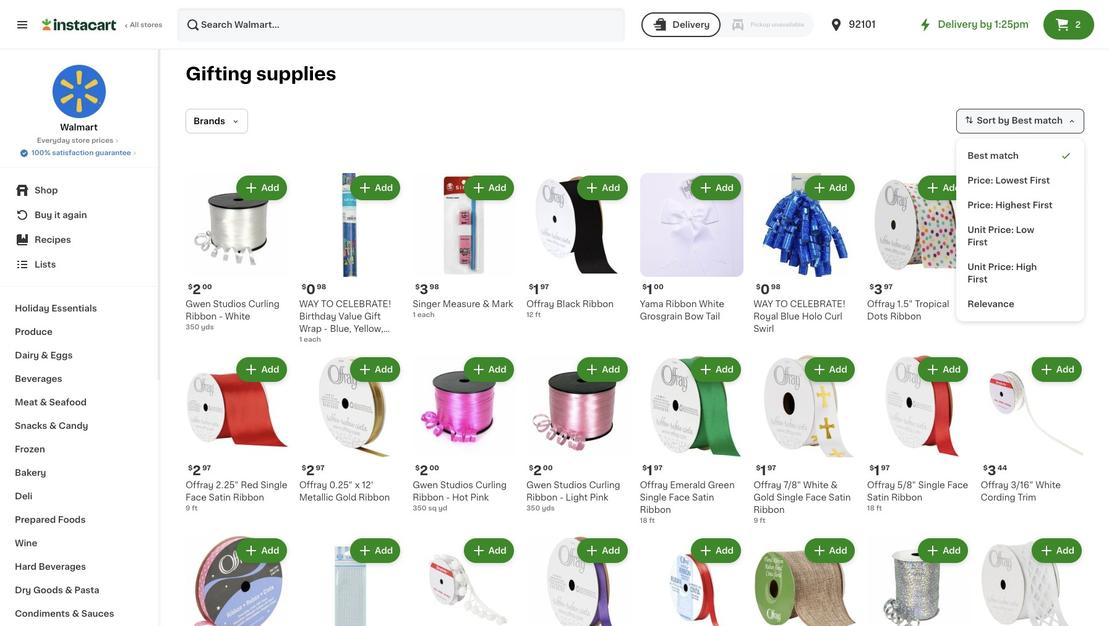 Task type: describe. For each thing, give the bounding box(es) containing it.
beverages link
[[7, 368, 150, 391]]

bakery
[[15, 469, 46, 478]]

curling for gwen studios curling ribbon - hot pink
[[476, 482, 507, 490]]

$ for singer measure & mark
[[415, 284, 420, 291]]

prices
[[92, 137, 113, 144]]

white inside gwen studios curling ribbon - white 350 yds
[[225, 312, 250, 321]]

ft inside offray 2.25" red single face satin ribbon 9 ft
[[192, 506, 198, 513]]

ft inside the offray black ribbon 12 ft
[[535, 312, 541, 318]]

0 for way to celebrate! royal blue holo curl swirl
[[761, 283, 770, 296]]

ft inside offray 5/8" single face satin ribbon 18 ft
[[877, 506, 882, 513]]

walmart
[[60, 123, 98, 132]]

sq
[[428, 506, 437, 513]]

9 inside offray 2.25" red single face satin ribbon 9 ft
[[186, 506, 190, 513]]

$ for offray 1.5" tropical dots ribbon
[[870, 284, 874, 291]]

100% satisfaction guarantee button
[[19, 146, 139, 158]]

again
[[63, 211, 87, 220]]

$ for gwen studios curling ribbon - light pink
[[529, 466, 534, 472]]

grosgrain
[[640, 312, 683, 321]]

royal
[[754, 312, 779, 321]]

measure
[[443, 300, 481, 309]]

curling for gwen studios curling ribbon - light pink
[[589, 482, 621, 490]]

way to celebrate! birthday value gift wrap - blue, yellow, orange, green & red
[[299, 300, 392, 346]]

by for delivery
[[980, 20, 993, 29]]

350 for gwen studios curling ribbon - hot pink
[[413, 506, 427, 513]]

way for way to celebrate! birthday value gift wrap - blue, yellow, orange, green & red
[[299, 300, 319, 309]]

everyday
[[37, 137, 70, 144]]

cording
[[981, 494, 1016, 503]]

foods
[[58, 516, 86, 525]]

00 for gwen studios curling ribbon - light pink
[[543, 466, 553, 472]]

pink for hot
[[471, 494, 489, 503]]

best inside option
[[968, 152, 989, 160]]

98 for singer measure & mark
[[430, 284, 439, 291]]

0 horizontal spatial each
[[304, 336, 321, 343]]

1 each
[[299, 336, 321, 343]]

first inside price: highest first "option"
[[1033, 201, 1053, 210]]

unit for unit price: high first
[[968, 263, 986, 272]]

holiday
[[15, 304, 49, 313]]

Search field
[[178, 9, 625, 41]]

unit price: low first
[[968, 226, 1035, 247]]

offray for offray 1.5" tropical dots ribbon
[[867, 300, 895, 309]]

black
[[557, 300, 581, 309]]

produce
[[15, 328, 53, 337]]

prepared
[[15, 516, 56, 525]]

snacks & candy link
[[7, 415, 150, 438]]

offray for offray 0.25" x 12' metallic gold ribbon
[[299, 482, 327, 490]]

100% satisfaction guarantee
[[32, 150, 131, 157]]

tail
[[706, 312, 720, 321]]

yellow,
[[354, 325, 384, 333]]

offray 5/8" single face satin ribbon 18 ft
[[867, 482, 969, 513]]

gold inside offray 0.25" x 12' metallic gold ribbon
[[336, 494, 357, 503]]

1 for offray 5/8" single face satin ribbon
[[874, 465, 880, 478]]

unit price: high first
[[968, 263, 1037, 284]]

yama
[[640, 300, 664, 309]]

holiday essentials
[[15, 304, 97, 313]]

ribbon inside offray 7/8" white & gold single face satin ribbon 9 ft
[[754, 506, 785, 515]]

first inside unit price: high first
[[968, 275, 988, 284]]

relevance
[[968, 300, 1015, 309]]

wine
[[15, 540, 37, 548]]

brands button
[[186, 109, 248, 134]]

5/8"
[[898, 482, 916, 490]]

offray for offray black ribbon 12 ft
[[527, 300, 555, 309]]

first inside unit price: low first
[[968, 238, 988, 247]]

store
[[72, 137, 90, 144]]

$ for offray 0.25" x 12' metallic gold ribbon
[[302, 466, 306, 472]]

lemon
[[1031, 300, 1061, 309]]

18 inside offray emerald green single face satin ribbon 18 ft
[[640, 518, 648, 525]]

offray inside $ 3 offray 7/8" lemon gigi ribbon
[[981, 300, 1009, 309]]

$ 2 97 for offray 0.25" x 12' metallic gold ribbon
[[302, 465, 325, 478]]

$ for way to celebrate! birthday value gift wrap - blue, yellow, orange, green & red
[[302, 284, 306, 291]]

unit price: low first option
[[962, 218, 1080, 255]]

- for gwen studios curling ribbon - light pink
[[560, 494, 564, 503]]

studios for white
[[213, 300, 246, 309]]

$ 2 00 for gwen studios curling ribbon - white
[[188, 283, 212, 296]]

97 for offray 5/8" single face satin ribbon
[[881, 466, 890, 472]]

pink for light
[[590, 494, 609, 503]]

00 for gwen studios curling ribbon - white
[[202, 284, 212, 291]]

9 inside offray 7/8" white & gold single face satin ribbon 9 ft
[[754, 518, 758, 525]]

lists
[[35, 261, 56, 269]]

ribbon inside offray 1.5" tropical dots ribbon
[[891, 312, 922, 321]]

white for offray 3/16" white cording trim
[[1036, 482, 1061, 490]]

1 for offray emerald green single face satin ribbon
[[647, 465, 653, 478]]

0 for way to celebrate! birthday value gift wrap - blue, yellow, orange, green & red
[[306, 283, 316, 296]]

1 inside the singer measure & mark 1 each
[[413, 312, 416, 318]]

97 for offray 2.25" red single face satin ribbon
[[202, 466, 211, 472]]

$ 3 97
[[870, 283, 893, 296]]

satin inside offray 5/8" single face satin ribbon 18 ft
[[867, 494, 889, 503]]

studios for light
[[554, 482, 587, 490]]

$ 1 97 for offray emerald green single face satin ribbon
[[643, 465, 663, 478]]

$ for offray 7/8" white & gold single face satin ribbon
[[756, 466, 761, 472]]

red inside offray 2.25" red single face satin ribbon 9 ft
[[241, 482, 258, 490]]

best match inside option
[[968, 152, 1019, 160]]

buy it again
[[35, 211, 87, 220]]

single inside offray 5/8" single face satin ribbon 18 ft
[[919, 482, 945, 490]]

yds inside gwen studios curling ribbon - white 350 yds
[[201, 324, 214, 331]]

celebrate! for gift
[[336, 300, 391, 309]]

emerald
[[670, 482, 706, 490]]

relevance option
[[962, 292, 1080, 317]]

buy it again link
[[7, 203, 150, 228]]

350 for gwen studios curling ribbon - light pink
[[527, 506, 540, 513]]

recipes link
[[7, 228, 150, 252]]

mark
[[492, 300, 513, 309]]

instacart logo image
[[42, 17, 116, 32]]

$ 3 44
[[984, 465, 1008, 478]]

gwen for gwen studios curling ribbon - white
[[186, 300, 211, 309]]

delivery by 1:25pm link
[[918, 17, 1029, 32]]

1.5"
[[898, 300, 913, 309]]

price: inside 'option'
[[968, 176, 994, 185]]

deli link
[[7, 485, 150, 509]]

red inside way to celebrate! birthday value gift wrap - blue, yellow, orange, green & red
[[374, 337, 392, 346]]

ribbon inside offray 5/8" single face satin ribbon 18 ft
[[892, 494, 923, 503]]

price: highest first option
[[962, 193, 1080, 218]]

7/8" inside offray 7/8" white & gold single face satin ribbon 9 ft
[[784, 482, 801, 490]]

3 for $ 3 offray 7/8" lemon gigi ribbon
[[988, 283, 997, 296]]

all stores link
[[42, 7, 163, 42]]

dry goods & pasta
[[15, 587, 99, 595]]

12
[[527, 312, 534, 318]]

satin inside offray emerald green single face satin ribbon 18 ft
[[692, 494, 714, 503]]

hard
[[15, 563, 37, 572]]

white for yama ribbon white grosgrain bow tail
[[699, 300, 725, 309]]

delivery for delivery
[[673, 20, 710, 29]]

everyday store prices
[[37, 137, 113, 144]]

frozen link
[[7, 438, 150, 462]]

1 for yama ribbon white grosgrain bow tail
[[647, 283, 653, 296]]

offray 2.25" red single face satin ribbon 9 ft
[[186, 482, 287, 513]]

snacks
[[15, 422, 47, 431]]

brands
[[194, 117, 225, 126]]

price: inside "option"
[[968, 201, 994, 210]]

$ for yama ribbon white grosgrain bow tail
[[643, 284, 647, 291]]

singer measure & mark 1 each
[[413, 300, 513, 318]]

best inside field
[[1012, 116, 1033, 125]]

97 for offray emerald green single face satin ribbon
[[654, 466, 663, 472]]

wrap
[[299, 325, 322, 333]]

00 for yama ribbon white grosgrain bow tail
[[654, 284, 664, 291]]

condiments & sauces link
[[7, 603, 150, 626]]

x
[[355, 482, 360, 490]]

- for gwen studios curling ribbon - white
[[219, 312, 223, 321]]

0 vertical spatial beverages
[[15, 375, 62, 384]]

meat & seafood
[[15, 399, 87, 407]]

offray emerald green single face satin ribbon 18 ft
[[640, 482, 735, 525]]

$ 1 97 for offray 7/8" white & gold single face satin ribbon
[[756, 465, 776, 478]]

$ 1 97 for offray black ribbon
[[529, 283, 549, 296]]

1:25pm
[[995, 20, 1029, 29]]

match inside option
[[991, 152, 1019, 160]]

best match inside field
[[1012, 116, 1063, 125]]

price: highest first
[[968, 201, 1053, 210]]

face inside offray 5/8" single face satin ribbon 18 ft
[[948, 482, 969, 490]]

unit price: high first option
[[962, 255, 1080, 292]]

gold inside offray 7/8" white & gold single face satin ribbon 9 ft
[[754, 494, 775, 503]]

shop
[[35, 186, 58, 195]]

$ 1 97 for offray 5/8" single face satin ribbon
[[870, 465, 890, 478]]

sauces
[[81, 610, 114, 619]]

curl
[[825, 312, 843, 321]]

$ 0 98 for way to celebrate! royal blue holo curl swirl
[[756, 283, 781, 296]]

92101 button
[[829, 7, 904, 42]]

2.25"
[[216, 482, 239, 490]]

satin inside offray 2.25" red single face satin ribbon 9 ft
[[209, 494, 231, 503]]

high
[[1016, 263, 1037, 272]]

lists link
[[7, 252, 150, 277]]

97 for offray 1.5" tropical dots ribbon
[[884, 284, 893, 291]]

price: lowest first
[[968, 176, 1050, 185]]

offray black ribbon 12 ft
[[527, 300, 614, 318]]

it
[[54, 211, 60, 220]]

each inside the singer measure & mark 1 each
[[417, 312, 435, 318]]

$ for offray black ribbon
[[529, 284, 534, 291]]

98 for way to celebrate! royal blue holo curl swirl
[[771, 284, 781, 291]]

value
[[339, 312, 362, 321]]

2 for offray 0.25" x 12' metallic gold ribbon
[[306, 465, 315, 478]]

price: inside unit price: high first
[[989, 263, 1014, 272]]

face inside offray 2.25" red single face satin ribbon 9 ft
[[186, 494, 207, 503]]

gifting
[[186, 65, 252, 83]]



Task type: vqa. For each thing, say whether or not it's contained in the screenshot.
"&" in the Dairy & Eggs link
no



Task type: locate. For each thing, give the bounding box(es) containing it.
white inside the offray 3/16" white cording trim
[[1036, 482, 1061, 490]]

$ 2 00 for gwen studios curling ribbon - hot pink
[[415, 465, 439, 478]]

gwen inside gwen studios curling ribbon - white 350 yds
[[186, 300, 211, 309]]

0 horizontal spatial 98
[[317, 284, 326, 291]]

unit down price: highest first
[[968, 226, 986, 235]]

0 vertical spatial unit
[[968, 226, 986, 235]]

by right sort
[[998, 116, 1010, 125]]

3 for $ 3 97
[[874, 283, 883, 296]]

holiday essentials link
[[7, 297, 150, 321]]

1 horizontal spatial gold
[[754, 494, 775, 503]]

to inside way to celebrate! birthday value gift wrap - blue, yellow, orange, green & red
[[321, 300, 334, 309]]

None search field
[[177, 7, 626, 42]]

1 vertical spatial match
[[991, 152, 1019, 160]]

sort by
[[977, 116, 1010, 125]]

blue,
[[330, 325, 352, 333]]

$ 2 00 up gwen studios curling ribbon - light pink 350 yds
[[529, 465, 553, 478]]

$ 1 00
[[643, 283, 664, 296]]

pasta
[[74, 587, 99, 595]]

0 horizontal spatial green
[[336, 337, 363, 346]]

350 inside 'gwen studios curling ribbon - hot pink 350 sq yd'
[[413, 506, 427, 513]]

1 horizontal spatial 350
[[413, 506, 427, 513]]

1 horizontal spatial $ 0 98
[[756, 283, 781, 296]]

0 horizontal spatial best
[[968, 152, 989, 160]]

stores
[[140, 22, 163, 28]]

98 up royal at the right of the page
[[771, 284, 781, 291]]

face inside offray emerald green single face satin ribbon 18 ft
[[669, 494, 690, 503]]

pink inside 'gwen studios curling ribbon - hot pink 350 sq yd'
[[471, 494, 489, 503]]

studios for hot
[[440, 482, 474, 490]]

1 up offray 7/8" white & gold single face satin ribbon 9 ft on the bottom right of the page
[[761, 465, 767, 478]]

98 for way to celebrate! birthday value gift wrap - blue, yellow, orange, green & red
[[317, 284, 326, 291]]

service type group
[[642, 12, 814, 37]]

1 horizontal spatial best
[[1012, 116, 1033, 125]]

0 vertical spatial best match
[[1012, 116, 1063, 125]]

$ inside $ 3 98
[[415, 284, 420, 291]]

7/8" inside $ 3 offray 7/8" lemon gigi ribbon
[[1011, 300, 1029, 309]]

to
[[321, 300, 334, 309], [776, 300, 788, 309]]

satisfaction
[[52, 150, 94, 157]]

1 to from the left
[[321, 300, 334, 309]]

1 0 from the left
[[306, 283, 316, 296]]

3 left 44
[[988, 465, 997, 478]]

green right the emerald
[[708, 482, 735, 490]]

offray 7/8" white & gold single face satin ribbon 9 ft
[[754, 482, 851, 525]]

offray inside offray 5/8" single face satin ribbon 18 ft
[[867, 482, 895, 490]]

price: left the "highest"
[[968, 201, 994, 210]]

first up unit price: high first
[[968, 238, 988, 247]]

first
[[1030, 176, 1050, 185], [1033, 201, 1053, 210], [968, 238, 988, 247], [968, 275, 988, 284]]

hard beverages link
[[7, 556, 150, 579]]

$ left 44
[[984, 466, 988, 472]]

0 horizontal spatial 0
[[306, 283, 316, 296]]

00 up gwen studios curling ribbon - white 350 yds
[[202, 284, 212, 291]]

3 98 from the left
[[771, 284, 781, 291]]

0 horizontal spatial 7/8"
[[784, 482, 801, 490]]

0 horizontal spatial by
[[980, 20, 993, 29]]

offray inside the offray 3/16" white cording trim
[[981, 482, 1009, 490]]

offray inside offray 7/8" white & gold single face satin ribbon 9 ft
[[754, 482, 782, 490]]

best match up best match option
[[1012, 116, 1063, 125]]

product group
[[186, 173, 289, 333], [299, 173, 403, 346], [413, 173, 517, 320], [527, 173, 630, 320], [640, 173, 744, 323], [754, 173, 858, 335], [867, 173, 971, 323], [981, 173, 1085, 323], [186, 355, 289, 514], [299, 355, 403, 504], [413, 355, 517, 514], [527, 355, 630, 514], [640, 355, 744, 527], [754, 355, 858, 527], [867, 355, 971, 514], [981, 355, 1085, 504], [186, 537, 289, 627], [299, 537, 403, 627], [413, 537, 517, 627], [527, 537, 630, 627], [640, 537, 744, 627], [754, 537, 858, 627], [867, 537, 971, 627], [981, 537, 1085, 627]]

dots
[[867, 312, 888, 321]]

white inside offray 7/8" white & gold single face satin ribbon 9 ft
[[804, 482, 829, 490]]

00 up gwen studios curling ribbon - light pink 350 yds
[[543, 466, 553, 472]]

1 horizontal spatial pink
[[590, 494, 609, 503]]

1 horizontal spatial 7/8"
[[1011, 300, 1029, 309]]

1 horizontal spatial celebrate!
[[790, 300, 846, 309]]

by left the 1:25pm
[[980, 20, 993, 29]]

face
[[948, 482, 969, 490], [186, 494, 207, 503], [669, 494, 690, 503], [806, 494, 827, 503]]

3 for $ 3 44
[[988, 465, 997, 478]]

$ 3 offray 7/8" lemon gigi ribbon
[[981, 283, 1080, 321]]

match up the price: lowest first
[[991, 152, 1019, 160]]

1 horizontal spatial way
[[754, 300, 773, 309]]

1 up offray 5/8" single face satin ribbon 18 ft
[[874, 465, 880, 478]]

97 up the offray black ribbon 12 ft
[[541, 284, 549, 291]]

price: left low
[[989, 226, 1014, 235]]

18 inside offray 5/8" single face satin ribbon 18 ft
[[867, 506, 875, 513]]

$ up singer
[[415, 284, 420, 291]]

hard beverages
[[15, 563, 86, 572]]

$ up dots
[[870, 284, 874, 291]]

98
[[317, 284, 326, 291], [430, 284, 439, 291], [771, 284, 781, 291]]

1 vertical spatial best match
[[968, 152, 1019, 160]]

gwen inside gwen studios curling ribbon - light pink 350 yds
[[527, 482, 552, 490]]

1 vertical spatial beverages
[[39, 563, 86, 572]]

1 pink from the left
[[471, 494, 489, 503]]

2
[[1076, 20, 1081, 29], [193, 283, 201, 296], [193, 465, 201, 478], [306, 465, 315, 478], [420, 465, 428, 478], [534, 465, 542, 478]]

sort
[[977, 116, 996, 125]]

0 vertical spatial yds
[[201, 324, 214, 331]]

2 to from the left
[[776, 300, 788, 309]]

1 horizontal spatial 18
[[867, 506, 875, 513]]

-
[[219, 312, 223, 321], [324, 325, 328, 333], [446, 494, 450, 503], [560, 494, 564, 503]]

350 inside gwen studios curling ribbon - white 350 yds
[[186, 324, 199, 331]]

unit down unit price: low first
[[968, 263, 986, 272]]

1 for offray black ribbon
[[534, 283, 539, 296]]

0 vertical spatial best
[[1012, 116, 1033, 125]]

price: inside unit price: low first
[[989, 226, 1014, 235]]

$ up offray 7/8" white & gold single face satin ribbon 9 ft on the bottom right of the page
[[756, 466, 761, 472]]

yds inside gwen studios curling ribbon - light pink 350 yds
[[542, 506, 555, 513]]

$ for offray 3/16" white cording trim
[[984, 466, 988, 472]]

3 satin from the left
[[829, 494, 851, 503]]

0 vertical spatial green
[[336, 337, 363, 346]]

to for royal
[[776, 300, 788, 309]]

studios inside 'gwen studios curling ribbon - hot pink 350 sq yd'
[[440, 482, 474, 490]]

Best match Sort by field
[[957, 109, 1085, 134]]

2 unit from the top
[[968, 263, 986, 272]]

price: left lowest
[[968, 176, 994, 185]]

3 for $ 3 98
[[420, 283, 429, 296]]

to for birthday
[[321, 300, 334, 309]]

each
[[417, 312, 435, 318], [304, 336, 321, 343]]

white for offray 7/8" white & gold single face satin ribbon 9 ft
[[804, 482, 829, 490]]

1 vertical spatial red
[[241, 482, 258, 490]]

1 for offray 7/8" white & gold single face satin ribbon
[[761, 465, 767, 478]]

offray inside offray 2.25" red single face satin ribbon 9 ft
[[186, 482, 214, 490]]

0 vertical spatial red
[[374, 337, 392, 346]]

way to celebrate! royal blue holo curl swirl
[[754, 300, 846, 333]]

0 horizontal spatial yds
[[201, 324, 214, 331]]

0 up royal at the right of the page
[[761, 283, 770, 296]]

holo
[[802, 312, 823, 321]]

offray inside the offray black ribbon 12 ft
[[527, 300, 555, 309]]

3 inside $ 3 offray 7/8" lemon gigi ribbon
[[988, 283, 997, 296]]

supplies
[[256, 65, 336, 83]]

1 $ 2 97 from the left
[[188, 465, 211, 478]]

match inside field
[[1035, 116, 1063, 125]]

ft inside offray emerald green single face satin ribbon 18 ft
[[649, 518, 655, 525]]

1 horizontal spatial 98
[[430, 284, 439, 291]]

celebrate! inside way to celebrate! royal blue holo curl swirl
[[790, 300, 846, 309]]

0 vertical spatial 9
[[186, 506, 190, 513]]

- inside 'gwen studios curling ribbon - hot pink 350 sq yd'
[[446, 494, 450, 503]]

97 up offray 7/8" white & gold single face satin ribbon 9 ft on the bottom right of the page
[[768, 466, 776, 472]]

to inside way to celebrate! royal blue holo curl swirl
[[776, 300, 788, 309]]

way
[[299, 300, 319, 309], [754, 300, 773, 309]]

$ up 'gwen studios curling ribbon - hot pink 350 sq yd'
[[415, 466, 420, 472]]

2 horizontal spatial $ 2 00
[[529, 465, 553, 478]]

1 vertical spatial 9
[[754, 518, 758, 525]]

1 vertical spatial green
[[708, 482, 735, 490]]

beverages up dry goods & pasta
[[39, 563, 86, 572]]

delivery inside button
[[673, 20, 710, 29]]

0 horizontal spatial 350
[[186, 324, 199, 331]]

0 horizontal spatial celebrate!
[[336, 300, 391, 309]]

$ up offray emerald green single face satin ribbon 18 ft
[[643, 466, 647, 472]]

orange,
[[299, 337, 334, 346]]

offray 1.5" tropical dots ribbon
[[867, 300, 950, 321]]

single
[[261, 482, 287, 490], [919, 482, 945, 490], [640, 494, 667, 503], [777, 494, 804, 503]]

3 up singer
[[420, 283, 429, 296]]

gwen inside 'gwen studios curling ribbon - hot pink 350 sq yd'
[[413, 482, 438, 490]]

gwen studios curling ribbon - light pink 350 yds
[[527, 482, 621, 513]]

$ 1 97 up the "12"
[[529, 283, 549, 296]]

2 way from the left
[[754, 300, 773, 309]]

2 $ 2 97 from the left
[[302, 465, 325, 478]]

offray for offray emerald green single face satin ribbon 18 ft
[[640, 482, 668, 490]]

2 for offray 2.25" red single face satin ribbon
[[193, 465, 201, 478]]

- for gwen studios curling ribbon - hot pink
[[446, 494, 450, 503]]

$ 0 98 up birthday
[[302, 283, 326, 296]]

trim
[[1018, 494, 1037, 503]]

eggs
[[50, 351, 73, 360]]

pink right light
[[590, 494, 609, 503]]

first inside price: lowest first 'option'
[[1030, 176, 1050, 185]]

face inside offray 7/8" white & gold single face satin ribbon 9 ft
[[806, 494, 827, 503]]

gwen for gwen studios curling ribbon - hot pink
[[413, 482, 438, 490]]

2 0 from the left
[[761, 283, 770, 296]]

2 horizontal spatial 350
[[527, 506, 540, 513]]

offray for offray 3/16" white cording trim
[[981, 482, 1009, 490]]

unit inside unit price: high first
[[968, 263, 986, 272]]

0 vertical spatial match
[[1035, 116, 1063, 125]]

- inside way to celebrate! birthday value gift wrap - blue, yellow, orange, green & red
[[324, 325, 328, 333]]

$ up offray 5/8" single face satin ribbon 18 ft
[[870, 466, 874, 472]]

essentials
[[51, 304, 97, 313]]

$ for way to celebrate! royal blue holo curl swirl
[[756, 284, 761, 291]]

condiments
[[15, 610, 70, 619]]

$ 2 97 for offray 2.25" red single face satin ribbon
[[188, 465, 211, 478]]

first right lowest
[[1030, 176, 1050, 185]]

green
[[336, 337, 363, 346], [708, 482, 735, 490]]

all stores
[[130, 22, 163, 28]]

$ up the "12"
[[529, 284, 534, 291]]

$ up offray 2.25" red single face satin ribbon 9 ft
[[188, 466, 193, 472]]

meat
[[15, 399, 38, 407]]

1 horizontal spatial each
[[417, 312, 435, 318]]

sort by list box
[[957, 139, 1085, 322]]

$ for gwen studios curling ribbon - white
[[188, 284, 193, 291]]

light
[[566, 494, 588, 503]]

offray inside offray 1.5" tropical dots ribbon
[[867, 300, 895, 309]]

snacks & candy
[[15, 422, 88, 431]]

00 inside $ 1 00
[[654, 284, 664, 291]]

birthday
[[299, 312, 336, 321]]

0 horizontal spatial red
[[241, 482, 258, 490]]

pink inside gwen studios curling ribbon - light pink 350 yds
[[590, 494, 609, 503]]

1 horizontal spatial to
[[776, 300, 788, 309]]

1 vertical spatial yds
[[542, 506, 555, 513]]

match up best match option
[[1035, 116, 1063, 125]]

way inside way to celebrate! royal blue holo curl swirl
[[754, 300, 773, 309]]

3/16"
[[1011, 482, 1034, 490]]

offray for offray 2.25" red single face satin ribbon 9 ft
[[186, 482, 214, 490]]

$ for offray 2.25" red single face satin ribbon
[[188, 466, 193, 472]]

$ 2 97 up offray 2.25" red single face satin ribbon 9 ft
[[188, 465, 211, 478]]

ft inside offray 7/8" white & gold single face satin ribbon 9 ft
[[760, 518, 766, 525]]

1 way from the left
[[299, 300, 319, 309]]

best down sort
[[968, 152, 989, 160]]

$ 1 97 up offray emerald green single face satin ribbon 18 ft
[[643, 465, 663, 478]]

offray for offray 7/8" white & gold single face satin ribbon 9 ft
[[754, 482, 782, 490]]

0 horizontal spatial delivery
[[673, 20, 710, 29]]

$ up yama
[[643, 284, 647, 291]]

everyday store prices link
[[37, 136, 121, 146]]

offray
[[527, 300, 555, 309], [867, 300, 895, 309], [981, 300, 1009, 309], [186, 482, 214, 490], [299, 482, 327, 490], [640, 482, 668, 490], [754, 482, 782, 490], [867, 482, 895, 490], [981, 482, 1009, 490]]

to up blue
[[776, 300, 788, 309]]

white
[[699, 300, 725, 309], [225, 312, 250, 321], [804, 482, 829, 490], [1036, 482, 1061, 490]]

prepared foods link
[[7, 509, 150, 532]]

by for sort
[[998, 116, 1010, 125]]

way up birthday
[[299, 300, 319, 309]]

offray for offray 5/8" single face satin ribbon 18 ft
[[867, 482, 895, 490]]

- inside gwen studios curling ribbon - light pink 350 yds
[[560, 494, 564, 503]]

0 horizontal spatial $ 2 97
[[188, 465, 211, 478]]

1 gold from the left
[[336, 494, 357, 503]]

white inside yama ribbon white grosgrain bow tail
[[699, 300, 725, 309]]

0.25"
[[330, 482, 353, 490]]

1 vertical spatial 7/8"
[[784, 482, 801, 490]]

green inside offray emerald green single face satin ribbon 18 ft
[[708, 482, 735, 490]]

gwen studios curling ribbon - hot pink 350 sq yd
[[413, 482, 507, 513]]

1 horizontal spatial $ 2 00
[[415, 465, 439, 478]]

2 satin from the left
[[692, 494, 714, 503]]

$ 2 00
[[188, 283, 212, 296], [415, 465, 439, 478], [529, 465, 553, 478]]

0 horizontal spatial studios
[[213, 300, 246, 309]]

0 up birthday
[[306, 283, 316, 296]]

1 vertical spatial best
[[968, 152, 989, 160]]

1 vertical spatial 18
[[640, 518, 648, 525]]

1 horizontal spatial red
[[374, 337, 392, 346]]

dairy & eggs
[[15, 351, 73, 360]]

0 horizontal spatial gold
[[336, 494, 357, 503]]

add
[[261, 184, 279, 192], [375, 184, 393, 192], [489, 184, 507, 192], [602, 184, 620, 192], [716, 184, 734, 192], [830, 184, 848, 192], [943, 184, 961, 192], [261, 365, 279, 374], [375, 365, 393, 374], [489, 365, 507, 374], [602, 365, 620, 374], [716, 365, 734, 374], [830, 365, 848, 374], [943, 365, 961, 374], [1057, 365, 1075, 374], [261, 547, 279, 556], [375, 547, 393, 556], [489, 547, 507, 556], [602, 547, 620, 556], [716, 547, 734, 556], [830, 547, 848, 556], [943, 547, 961, 556], [1057, 547, 1075, 556]]

ribbon inside yama ribbon white grosgrain bow tail
[[666, 300, 697, 309]]

2 horizontal spatial gwen
[[527, 482, 552, 490]]

swirl
[[754, 325, 774, 333]]

$ up royal at the right of the page
[[756, 284, 761, 291]]

0 horizontal spatial $ 2 00
[[188, 283, 212, 296]]

0 horizontal spatial to
[[321, 300, 334, 309]]

produce link
[[7, 321, 150, 344]]

1 down singer
[[413, 312, 416, 318]]

price: left high on the right top
[[989, 263, 1014, 272]]

$ up gwen studios curling ribbon - light pink 350 yds
[[529, 466, 534, 472]]

beverages down dairy & eggs
[[15, 375, 62, 384]]

0 vertical spatial 7/8"
[[1011, 300, 1029, 309]]

1 vertical spatial unit
[[968, 263, 986, 272]]

0 horizontal spatial 18
[[640, 518, 648, 525]]

bakery link
[[7, 462, 150, 485]]

3 up dots
[[874, 283, 883, 296]]

$ 0 98 up royal at the right of the page
[[756, 283, 781, 296]]

97 up metallic at the bottom left of page
[[316, 466, 325, 472]]

offray inside offray 0.25" x 12' metallic gold ribbon
[[299, 482, 327, 490]]

ribbon
[[583, 300, 614, 309], [666, 300, 697, 309], [186, 312, 217, 321], [891, 312, 922, 321], [981, 312, 1012, 321], [233, 494, 264, 503], [359, 494, 390, 503], [413, 494, 444, 503], [527, 494, 558, 503], [892, 494, 923, 503], [640, 506, 671, 515], [754, 506, 785, 515]]

$ 0 98 for way to celebrate! birthday value gift wrap - blue, yellow, orange, green & red
[[302, 283, 326, 296]]

prepared foods
[[15, 516, 86, 525]]

2 horizontal spatial curling
[[589, 482, 621, 490]]

9
[[186, 506, 190, 513], [754, 518, 758, 525]]

2 for gwen studios curling ribbon - hot pink
[[420, 465, 428, 478]]

yama ribbon white grosgrain bow tail
[[640, 300, 725, 321]]

3 up 'relevance'
[[988, 283, 997, 296]]

$ 1 97 up offray 7/8" white & gold single face satin ribbon 9 ft on the bottom right of the page
[[756, 465, 776, 478]]

price: lowest first option
[[962, 168, 1080, 193]]

00
[[202, 284, 212, 291], [654, 284, 664, 291], [430, 466, 439, 472], [543, 466, 553, 472]]

$ 2 00 up gwen studios curling ribbon - white 350 yds
[[188, 283, 212, 296]]

ribbon inside the offray black ribbon 12 ft
[[583, 300, 614, 309]]

1 horizontal spatial 9
[[754, 518, 758, 525]]

$ 2 00 up sq
[[415, 465, 439, 478]]

ribbon inside $ 3 offray 7/8" lemon gigi ribbon
[[981, 312, 1012, 321]]

$ up gwen studios curling ribbon - white 350 yds
[[188, 284, 193, 291]]

1 horizontal spatial green
[[708, 482, 735, 490]]

2 horizontal spatial studios
[[554, 482, 587, 490]]

satin inside offray 7/8" white & gold single face satin ribbon 9 ft
[[829, 494, 851, 503]]

97 for offray black ribbon
[[541, 284, 549, 291]]

each down wrap
[[304, 336, 321, 343]]

2 horizontal spatial 98
[[771, 284, 781, 291]]

ribbon inside gwen studios curling ribbon - light pink 350 yds
[[527, 494, 558, 503]]

walmart logo image
[[52, 64, 106, 119]]

1 up yama
[[647, 283, 653, 296]]

0 horizontal spatial match
[[991, 152, 1019, 160]]

97 inside $ 3 97
[[884, 284, 893, 291]]

way for way to celebrate! royal blue holo curl swirl
[[754, 300, 773, 309]]

by inside field
[[998, 116, 1010, 125]]

$ 1 97 up offray 5/8" single face satin ribbon 18 ft
[[870, 465, 890, 478]]

offray inside offray emerald green single face satin ribbon 18 ft
[[640, 482, 668, 490]]

98 up singer
[[430, 284, 439, 291]]

1 up the "12"
[[534, 283, 539, 296]]

best match up the price: lowest first
[[968, 152, 1019, 160]]

ribbon inside gwen studios curling ribbon - white 350 yds
[[186, 312, 217, 321]]

0 vertical spatial each
[[417, 312, 435, 318]]

97 up offray emerald green single face satin ribbon 18 ft
[[654, 466, 663, 472]]

2 gold from the left
[[754, 494, 775, 503]]

dairy & eggs link
[[7, 344, 150, 368]]

$ 1 97
[[529, 283, 549, 296], [643, 465, 663, 478], [756, 465, 776, 478], [870, 465, 890, 478]]

1 $ 0 98 from the left
[[302, 283, 326, 296]]

curling inside gwen studios curling ribbon - white 350 yds
[[248, 300, 280, 309]]

2 pink from the left
[[590, 494, 609, 503]]

unit for unit price: low first
[[968, 226, 986, 235]]

$ 2 97 up metallic at the bottom left of page
[[302, 465, 325, 478]]

1 horizontal spatial by
[[998, 116, 1010, 125]]

red right 2.25"
[[241, 482, 258, 490]]

2 98 from the left
[[430, 284, 439, 291]]

red down 'yellow,'
[[374, 337, 392, 346]]

2 $ 0 98 from the left
[[756, 283, 781, 296]]

4 satin from the left
[[867, 494, 889, 503]]

1 down wrap
[[299, 336, 302, 343]]

best right sort by
[[1012, 116, 1033, 125]]

celebrate! inside way to celebrate! birthday value gift wrap - blue, yellow, orange, green & red
[[336, 300, 391, 309]]

pink right the hot
[[471, 494, 489, 503]]

2 button
[[1044, 10, 1095, 40]]

green inside way to celebrate! birthday value gift wrap - blue, yellow, orange, green & red
[[336, 337, 363, 346]]

0 horizontal spatial $ 0 98
[[302, 283, 326, 296]]

$ for gwen studios curling ribbon - hot pink
[[415, 466, 420, 472]]

97 up offray 1.5" tropical dots ribbon on the right
[[884, 284, 893, 291]]

1 horizontal spatial match
[[1035, 116, 1063, 125]]

2 inside button
[[1076, 20, 1081, 29]]

1 horizontal spatial curling
[[476, 482, 507, 490]]

$ inside $ 3 offray 7/8" lemon gigi ribbon
[[984, 284, 988, 291]]

1 horizontal spatial gwen
[[413, 482, 438, 490]]

gwen for gwen studios curling ribbon - light pink
[[527, 482, 552, 490]]

$ inside $ 1 00
[[643, 284, 647, 291]]

gigi
[[1063, 300, 1080, 309]]

1 satin from the left
[[209, 494, 231, 503]]

celebrate! for holo
[[790, 300, 846, 309]]

candy
[[59, 422, 88, 431]]

ribbon inside offray emerald green single face satin ribbon 18 ft
[[640, 506, 671, 515]]

92101
[[849, 20, 876, 29]]

1 horizontal spatial studios
[[440, 482, 474, 490]]

- inside gwen studios curling ribbon - white 350 yds
[[219, 312, 223, 321]]

2 for gwen studios curling ribbon - white
[[193, 283, 201, 296]]

00 up 'gwen studios curling ribbon - hot pink 350 sq yd'
[[430, 466, 439, 472]]

to up birthday
[[321, 300, 334, 309]]

1 unit from the top
[[968, 226, 986, 235]]

1 up offray emerald green single face satin ribbon 18 ft
[[647, 465, 653, 478]]

delivery for delivery by 1:25pm
[[938, 20, 978, 29]]

0 vertical spatial 18
[[867, 506, 875, 513]]

1 horizontal spatial 0
[[761, 283, 770, 296]]

match
[[1035, 116, 1063, 125], [991, 152, 1019, 160]]

97 up offray 2.25" red single face satin ribbon 9 ft
[[202, 466, 211, 472]]

97 up offray 5/8" single face satin ribbon 18 ft
[[881, 466, 890, 472]]

1 98 from the left
[[317, 284, 326, 291]]

0 horizontal spatial gwen
[[186, 300, 211, 309]]

ribbon inside offray 2.25" red single face satin ribbon 9 ft
[[233, 494, 264, 503]]

1 horizontal spatial delivery
[[938, 20, 978, 29]]

0 horizontal spatial way
[[299, 300, 319, 309]]

first up 'relevance'
[[968, 275, 988, 284]]

0 horizontal spatial pink
[[471, 494, 489, 503]]

$ up metallic at the bottom left of page
[[302, 466, 306, 472]]

00 up yama
[[654, 284, 664, 291]]

$ up birthday
[[302, 284, 306, 291]]

each down singer
[[417, 312, 435, 318]]

350 inside gwen studios curling ribbon - light pink 350 yds
[[527, 506, 540, 513]]

& inside way to celebrate! birthday value gift wrap - blue, yellow, orange, green & red
[[365, 337, 372, 346]]

2 celebrate! from the left
[[790, 300, 846, 309]]

1 celebrate! from the left
[[336, 300, 391, 309]]

studios inside gwen studios curling ribbon - white 350 yds
[[213, 300, 246, 309]]

$ 2 97
[[188, 465, 211, 478], [302, 465, 325, 478]]

celebrate! up holo
[[790, 300, 846, 309]]

1 vertical spatial by
[[998, 116, 1010, 125]]

first right the "highest"
[[1033, 201, 1053, 210]]

44
[[998, 466, 1008, 472]]

way up royal at the right of the page
[[754, 300, 773, 309]]

ribbon inside 'gwen studios curling ribbon - hot pink 350 sq yd'
[[413, 494, 444, 503]]

0
[[306, 283, 316, 296], [761, 283, 770, 296]]

celebrate! up gift
[[336, 300, 391, 309]]

single inside offray emerald green single face satin ribbon 18 ft
[[640, 494, 667, 503]]

curling inside 'gwen studios curling ribbon - hot pink 350 sq yd'
[[476, 482, 507, 490]]

green down blue,
[[336, 337, 363, 346]]

& inside offray 7/8" white & gold single face satin ribbon 9 ft
[[831, 482, 838, 490]]

& inside the singer measure & mark 1 each
[[483, 300, 490, 309]]

0 horizontal spatial 9
[[186, 506, 190, 513]]

0 horizontal spatial curling
[[248, 300, 280, 309]]

$ inside $ 3 44
[[984, 466, 988, 472]]

curling for gwen studios curling ribbon - white
[[248, 300, 280, 309]]

$ for offray emerald green single face satin ribbon
[[643, 466, 647, 472]]

$ 2 00 for gwen studios curling ribbon - light pink
[[529, 465, 553, 478]]

12'
[[362, 482, 373, 490]]

tropical
[[915, 300, 950, 309]]

1 horizontal spatial $ 2 97
[[302, 465, 325, 478]]

ribbon inside offray 0.25" x 12' metallic gold ribbon
[[359, 494, 390, 503]]

00 for gwen studios curling ribbon - hot pink
[[430, 466, 439, 472]]

metallic
[[299, 494, 334, 503]]

2 for gwen studios curling ribbon - light pink
[[534, 465, 542, 478]]

1 vertical spatial each
[[304, 336, 321, 343]]

studios
[[213, 300, 246, 309], [440, 482, 474, 490], [554, 482, 587, 490]]

best match option
[[962, 144, 1080, 168]]

gifting supplies
[[186, 65, 336, 83]]

seafood
[[49, 399, 87, 407]]

98 up birthday
[[317, 284, 326, 291]]

$ for offray 5/8" single face satin ribbon
[[870, 466, 874, 472]]

1 horizontal spatial yds
[[542, 506, 555, 513]]

guarantee
[[95, 150, 131, 157]]

97 for offray 0.25" x 12' metallic gold ribbon
[[316, 466, 325, 472]]

$ up 'relevance'
[[984, 284, 988, 291]]

97 for offray 7/8" white & gold single face satin ribbon
[[768, 466, 776, 472]]

curling inside gwen studios curling ribbon - light pink 350 yds
[[589, 482, 621, 490]]

0 vertical spatial by
[[980, 20, 993, 29]]

yds
[[201, 324, 214, 331], [542, 506, 555, 513]]

single inside offray 7/8" white & gold single face satin ribbon 9 ft
[[777, 494, 804, 503]]

single inside offray 2.25" red single face satin ribbon 9 ft
[[261, 482, 287, 490]]



